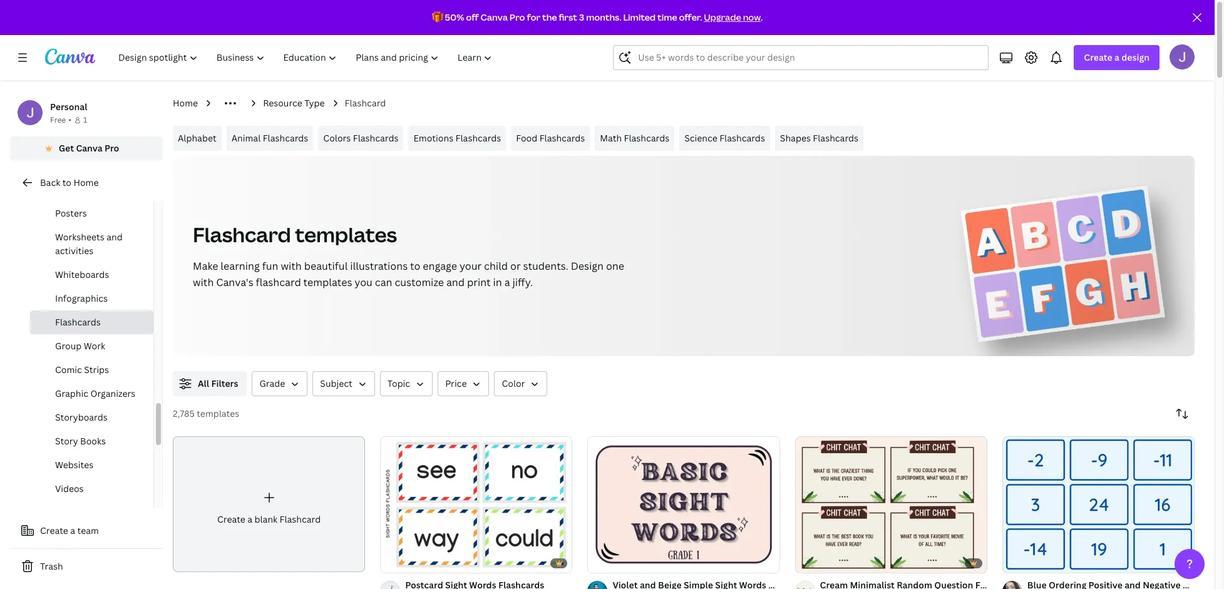 Task type: vqa. For each thing, say whether or not it's contained in the screenshot.
Canva
yes



Task type: locate. For each thing, give the bounding box(es) containing it.
2,785 templates
[[173, 408, 239, 420]]

0 vertical spatial flashcard
[[345, 97, 386, 109]]

1 horizontal spatial and
[[446, 276, 465, 289]]

1 for blue ordering positive and negative numbers maths flash cards image on the right bottom
[[1011, 559, 1015, 567]]

cream minimalist random question flash card image
[[795, 437, 987, 573]]

emotions flashcards link
[[409, 126, 506, 151]]

first
[[559, 11, 577, 23]]

🎁
[[432, 11, 443, 23]]

1 of 11 for violet and beige simple sight words flashcards "image"
[[596, 559, 620, 567]]

flashcards right food on the top of page
[[540, 132, 585, 144]]

50%
[[445, 11, 464, 23]]

create a blank flashcard link
[[173, 436, 365, 573]]

flashcards inside "science flashcards" link
[[720, 132, 765, 144]]

flashcards right science
[[720, 132, 765, 144]]

group work
[[55, 340, 105, 352]]

a inside create a design dropdown button
[[1115, 51, 1120, 63]]

shapes flashcards
[[780, 132, 859, 144]]

home up posters link
[[74, 177, 99, 188]]

offer.
[[679, 11, 702, 23]]

None search field
[[613, 45, 989, 70]]

create inside button
[[40, 525, 68, 537]]

home inside 'link'
[[74, 177, 99, 188]]

flashcards for colors flashcards
[[353, 132, 399, 144]]

a inside make learning fun with beautiful illustrations to engage your child or students. design one with canva's flashcard templates you can customize and print in a jiffy.
[[505, 276, 510, 289]]

1 vertical spatial canva
[[76, 142, 102, 154]]

1 for cream minimalist random question flash card image
[[804, 559, 808, 567]]

1 horizontal spatial create
[[217, 513, 245, 525]]

comic
[[55, 364, 82, 376]]

posters link
[[30, 202, 153, 225]]

1 horizontal spatial pro
[[510, 11, 525, 23]]

and inside worksheets and activities
[[107, 231, 123, 243]]

posters
[[55, 207, 87, 219]]

1 11 from the left
[[613, 559, 620, 567]]

1 horizontal spatial 3
[[1028, 559, 1032, 567]]

top level navigation element
[[110, 45, 503, 70]]

2 vertical spatial templates
[[197, 408, 239, 420]]

flashcards inside animal flashcards link
[[263, 132, 308, 144]]

pro
[[510, 11, 525, 23], [105, 142, 119, 154]]

type
[[305, 97, 325, 109]]

flashcards inside shapes flashcards link
[[813, 132, 859, 144]]

of
[[395, 559, 404, 567], [602, 559, 611, 567], [809, 559, 819, 567], [1017, 559, 1026, 567]]

templates for 2,785 templates
[[197, 408, 239, 420]]

your
[[460, 259, 482, 273]]

create left team
[[40, 525, 68, 537]]

flashcard
[[256, 276, 301, 289]]

flashcards inside math flashcards link
[[624, 132, 670, 144]]

flashcards inside colors flashcards link
[[353, 132, 399, 144]]

to inside 'link'
[[62, 177, 71, 188]]

emotions flashcards
[[414, 132, 501, 144]]

color
[[502, 378, 525, 390]]

1 horizontal spatial with
[[281, 259, 302, 273]]

1 for postcard sight words flashcards image
[[389, 559, 393, 567]]

a for create a blank flashcard
[[248, 513, 252, 525]]

flashcards right colors
[[353, 132, 399, 144]]

comic strips
[[55, 364, 109, 376]]

math flashcards
[[600, 132, 670, 144]]

11 for violet and beige simple sight words flashcards "image"
[[613, 559, 620, 567]]

group work link
[[30, 334, 153, 358]]

a for create a team
[[70, 525, 75, 537]]

a left team
[[70, 525, 75, 537]]

to up customize
[[410, 259, 420, 273]]

flashcards right math
[[624, 132, 670, 144]]

blank
[[255, 513, 277, 525]]

with
[[281, 259, 302, 273], [193, 276, 214, 289]]

1 of from the left
[[395, 559, 404, 567]]

0 vertical spatial and
[[107, 231, 123, 243]]

create a blank flashcard element
[[173, 436, 365, 573]]

create left design
[[1084, 51, 1113, 63]]

a left blank
[[248, 513, 252, 525]]

canva right get
[[76, 142, 102, 154]]

science flashcards
[[685, 132, 765, 144]]

0 horizontal spatial 1 of 11 link
[[588, 436, 780, 573]]

templates
[[295, 221, 397, 248], [303, 276, 352, 289], [197, 408, 239, 420]]

create left blank
[[217, 513, 245, 525]]

now
[[743, 11, 761, 23]]

1 horizontal spatial 1 of 11 link
[[795, 436, 987, 573]]

flashcard right blank
[[280, 513, 321, 525]]

0 horizontal spatial 1 of 11
[[596, 559, 620, 567]]

story
[[55, 435, 78, 447]]

filters
[[211, 378, 238, 390]]

and inside make learning fun with beautiful illustrations to engage your child or students. design one with canva's flashcard templates you can customize and print in a jiffy.
[[446, 276, 465, 289]]

infographics link
[[30, 287, 153, 311]]

to right back
[[62, 177, 71, 188]]

create
[[1084, 51, 1113, 63], [217, 513, 245, 525], [40, 525, 68, 537]]

worksheets
[[55, 231, 104, 243]]

learning
[[221, 259, 260, 273]]

postcard sight words flashcards image
[[380, 437, 573, 573]]

create for create a design
[[1084, 51, 1113, 63]]

a inside create a team button
[[70, 525, 75, 537]]

pro left for
[[510, 11, 525, 23]]

beautiful
[[304, 259, 348, 273]]

of for violet and beige simple sight words flashcards "image"
[[602, 559, 611, 567]]

canva
[[481, 11, 508, 23], [76, 142, 102, 154]]

templates down beautiful
[[303, 276, 352, 289]]

0 horizontal spatial canva
[[76, 142, 102, 154]]

trash link
[[10, 554, 163, 579]]

0 vertical spatial canva
[[481, 11, 508, 23]]

and down posters link
[[107, 231, 123, 243]]

flashcard for flashcard
[[345, 97, 386, 109]]

1 vertical spatial pro
[[105, 142, 119, 154]]

templates up beautiful
[[295, 221, 397, 248]]

graphic
[[55, 388, 88, 400]]

get canva pro
[[59, 142, 119, 154]]

1 1 of 11 link from the left
[[588, 436, 780, 573]]

2 horizontal spatial create
[[1084, 51, 1113, 63]]

create for create a blank flashcard
[[217, 513, 245, 525]]

flashcards
[[263, 132, 308, 144], [353, 132, 399, 144], [456, 132, 501, 144], [540, 132, 585, 144], [624, 132, 670, 144], [720, 132, 765, 144], [813, 132, 859, 144], [55, 316, 101, 328]]

the
[[542, 11, 557, 23]]

0 horizontal spatial pro
[[105, 142, 119, 154]]

4 of from the left
[[1017, 559, 1026, 567]]

flashcards inside emotions flashcards link
[[456, 132, 501, 144]]

1 vertical spatial home
[[74, 177, 99, 188]]

a right in
[[505, 276, 510, 289]]

1 of 6
[[389, 559, 410, 567]]

flashcards right shapes
[[813, 132, 859, 144]]

upgrade now button
[[704, 11, 761, 23]]

2 1 of 11 from the left
[[804, 559, 828, 567]]

you
[[355, 276, 373, 289]]

a inside create a blank flashcard element
[[248, 513, 252, 525]]

2 1 of 11 link from the left
[[795, 436, 987, 573]]

1 horizontal spatial 11
[[820, 559, 828, 567]]

pro up back to home 'link'
[[105, 142, 119, 154]]

1 horizontal spatial 1 of 11
[[804, 559, 828, 567]]

flashcards right emotions
[[456, 132, 501, 144]]

a for create a design
[[1115, 51, 1120, 63]]

0 vertical spatial templates
[[295, 221, 397, 248]]

canva right off
[[481, 11, 508, 23]]

3
[[579, 11, 584, 23], [1028, 559, 1032, 567]]

websites
[[55, 459, 93, 471]]

0 vertical spatial to
[[62, 177, 71, 188]]

create a team
[[40, 525, 99, 537]]

1 1 of 11 from the left
[[596, 559, 620, 567]]

subject button
[[313, 371, 375, 396]]

flashcard
[[345, 97, 386, 109], [193, 221, 291, 248], [280, 513, 321, 525]]

3 of from the left
[[809, 559, 819, 567]]

pro inside button
[[105, 142, 119, 154]]

Search search field
[[638, 46, 981, 70]]

0 horizontal spatial 3
[[579, 11, 584, 23]]

1 of 11
[[596, 559, 620, 567], [804, 559, 828, 567]]

flashcard up colors flashcards on the top left of the page
[[345, 97, 386, 109]]

2 of from the left
[[602, 559, 611, 567]]

0 horizontal spatial to
[[62, 177, 71, 188]]

back to home link
[[10, 170, 163, 195]]

home
[[173, 97, 198, 109], [74, 177, 99, 188]]

create inside dropdown button
[[1084, 51, 1113, 63]]

a left design
[[1115, 51, 1120, 63]]

flashcards inside food flashcards link
[[540, 132, 585, 144]]

1 vertical spatial and
[[446, 276, 465, 289]]

1 of 3
[[1011, 559, 1032, 567]]

1 vertical spatial to
[[410, 259, 420, 273]]

1
[[83, 115, 87, 125], [389, 559, 393, 567], [596, 559, 600, 567], [804, 559, 808, 567], [1011, 559, 1015, 567]]

shapes
[[780, 132, 811, 144]]

1 vertical spatial 3
[[1028, 559, 1032, 567]]

1 vertical spatial flashcard
[[193, 221, 291, 248]]

and down your
[[446, 276, 465, 289]]

0 horizontal spatial and
[[107, 231, 123, 243]]

templates for flashcard templates
[[295, 221, 397, 248]]

jacob simon image
[[1170, 44, 1195, 70]]

flashcards for emotions flashcards
[[456, 132, 501, 144]]

a
[[1115, 51, 1120, 63], [505, 276, 510, 289], [248, 513, 252, 525], [70, 525, 75, 537]]

alphabet
[[178, 132, 216, 144]]

emotions
[[414, 132, 454, 144]]

0 horizontal spatial create
[[40, 525, 68, 537]]

alphabet link
[[173, 126, 221, 151]]

flashcard up the learning
[[193, 221, 291, 248]]

1 vertical spatial with
[[193, 276, 214, 289]]

0 vertical spatial pro
[[510, 11, 525, 23]]

story books link
[[30, 430, 153, 453]]

•
[[68, 115, 71, 125]]

design
[[1122, 51, 1150, 63]]

with up flashcard at left
[[281, 259, 302, 273]]

color button
[[494, 371, 548, 396]]

of for blue ordering positive and negative numbers maths flash cards image on the right bottom
[[1017, 559, 1026, 567]]

1 horizontal spatial canva
[[481, 11, 508, 23]]

0 vertical spatial home
[[173, 97, 198, 109]]

worksheets and activities link
[[30, 225, 153, 263]]

flashcard for flashcard templates
[[193, 221, 291, 248]]

0 vertical spatial with
[[281, 259, 302, 273]]

templates down all filters
[[197, 408, 239, 420]]

animal flashcards link
[[226, 126, 313, 151]]

0 horizontal spatial home
[[74, 177, 99, 188]]

flashcards down resource
[[263, 132, 308, 144]]

home up alphabet
[[173, 97, 198, 109]]

with down make
[[193, 276, 214, 289]]

1 vertical spatial templates
[[303, 276, 352, 289]]

all filters
[[198, 378, 238, 390]]

create a design
[[1084, 51, 1150, 63]]

flashcard templates image
[[928, 156, 1195, 356], [961, 186, 1165, 342]]

flashcards for food flashcards
[[540, 132, 585, 144]]

in
[[493, 276, 502, 289]]

2 11 from the left
[[820, 559, 828, 567]]

infographics
[[55, 292, 108, 304]]

0 horizontal spatial 11
[[613, 559, 620, 567]]

and
[[107, 231, 123, 243], [446, 276, 465, 289]]

months.
[[586, 11, 622, 23]]

science flashcards link
[[680, 126, 770, 151]]

1 of 11 link
[[588, 436, 780, 573], [795, 436, 987, 573]]

upgrade
[[704, 11, 741, 23]]

create for create a team
[[40, 525, 68, 537]]

1 horizontal spatial to
[[410, 259, 420, 273]]



Task type: describe. For each thing, give the bounding box(es) containing it.
resource type
[[263, 97, 325, 109]]

flashcards up group work
[[55, 316, 101, 328]]

make
[[193, 259, 218, 273]]

presentations link
[[30, 178, 153, 202]]

home link
[[173, 96, 198, 110]]

animal
[[232, 132, 261, 144]]

animal flashcards
[[232, 132, 308, 144]]

whiteboards link
[[30, 263, 153, 287]]

2,785
[[173, 408, 195, 420]]

flashcards for math flashcards
[[624, 132, 670, 144]]

create a team button
[[10, 519, 163, 544]]

graphic organizers
[[55, 388, 135, 400]]

or
[[510, 259, 521, 273]]

activities
[[55, 245, 93, 257]]

flashcard templates
[[193, 221, 397, 248]]

food flashcards link
[[511, 126, 590, 151]]

1 for violet and beige simple sight words flashcards "image"
[[596, 559, 600, 567]]

canva inside button
[[76, 142, 102, 154]]

get
[[59, 142, 74, 154]]

comic strips link
[[30, 358, 153, 382]]

presentations
[[55, 183, 114, 195]]

worksheets and activities
[[55, 231, 123, 257]]

grade button
[[252, 371, 308, 396]]

all filters button
[[173, 371, 247, 396]]

design
[[571, 259, 604, 273]]

flashcards for animal flashcards
[[263, 132, 308, 144]]

group
[[55, 340, 82, 352]]

1 horizontal spatial home
[[173, 97, 198, 109]]

websites link
[[30, 453, 153, 477]]

subject
[[320, 378, 352, 390]]

back
[[40, 177, 60, 188]]

flashcards for shapes flashcards
[[813, 132, 859, 144]]

blue ordering positive and negative numbers maths flash cards image
[[1002, 437, 1195, 573]]

work
[[84, 340, 105, 352]]

videos
[[55, 483, 84, 495]]

topic button
[[380, 371, 433, 396]]

videos link
[[30, 477, 153, 501]]

whiteboards
[[55, 269, 109, 281]]

get canva pro button
[[10, 137, 163, 160]]

customize
[[395, 276, 444, 289]]

graphic organizers link
[[30, 382, 153, 406]]

for
[[527, 11, 541, 23]]

2 vertical spatial flashcard
[[280, 513, 321, 525]]

back to home
[[40, 177, 99, 188]]

1 of 6 link
[[380, 436, 573, 573]]

resource
[[263, 97, 302, 109]]

canva's
[[216, 276, 253, 289]]

of for cream minimalist random question flash card image
[[809, 559, 819, 567]]

trash
[[40, 560, 63, 572]]

colors flashcards link
[[318, 126, 404, 151]]

flashcards for science flashcards
[[720, 132, 765, 144]]

violet and beige simple sight words flashcards image
[[588, 437, 780, 573]]

math
[[600, 132, 622, 144]]

print
[[467, 276, 491, 289]]

6
[[406, 559, 410, 567]]

strips
[[84, 364, 109, 376]]

illustrations
[[350, 259, 408, 273]]

colors flashcards
[[323, 132, 399, 144]]

engage
[[423, 259, 457, 273]]

1 of 11 for cream minimalist random question flash card image
[[804, 559, 828, 567]]

food
[[516, 132, 537, 144]]

to inside make learning fun with beautiful illustrations to engage your child or students. design one with canva's flashcard templates you can customize and print in a jiffy.
[[410, 259, 420, 273]]

jiffy.
[[513, 276, 533, 289]]

free •
[[50, 115, 71, 125]]

storyboards
[[55, 411, 108, 423]]

students.
[[523, 259, 568, 273]]

11 for cream minimalist random question flash card image
[[820, 559, 828, 567]]

Sort by button
[[1170, 401, 1195, 426]]

all
[[198, 378, 209, 390]]

of for postcard sight words flashcards image
[[395, 559, 404, 567]]

make learning fun with beautiful illustrations to engage your child or students. design one with canva's flashcard templates you can customize and print in a jiffy.
[[193, 259, 624, 289]]

science
[[685, 132, 718, 144]]

one
[[606, 259, 624, 273]]

organizers
[[90, 388, 135, 400]]

0 horizontal spatial with
[[193, 276, 214, 289]]

0 vertical spatial 3
[[579, 11, 584, 23]]

create a design button
[[1074, 45, 1160, 70]]

templates inside make learning fun with beautiful illustrations to engage your child or students. design one with canva's flashcard templates you can customize and print in a jiffy.
[[303, 276, 352, 289]]

storyboards link
[[30, 406, 153, 430]]

colors
[[323, 132, 351, 144]]

books
[[80, 435, 106, 447]]

can
[[375, 276, 392, 289]]

🎁 50% off canva pro for the first 3 months. limited time offer. upgrade now .
[[432, 11, 763, 23]]

food flashcards
[[516, 132, 585, 144]]

limited
[[623, 11, 656, 23]]

story books
[[55, 435, 106, 447]]

team
[[77, 525, 99, 537]]

fun
[[262, 259, 278, 273]]



